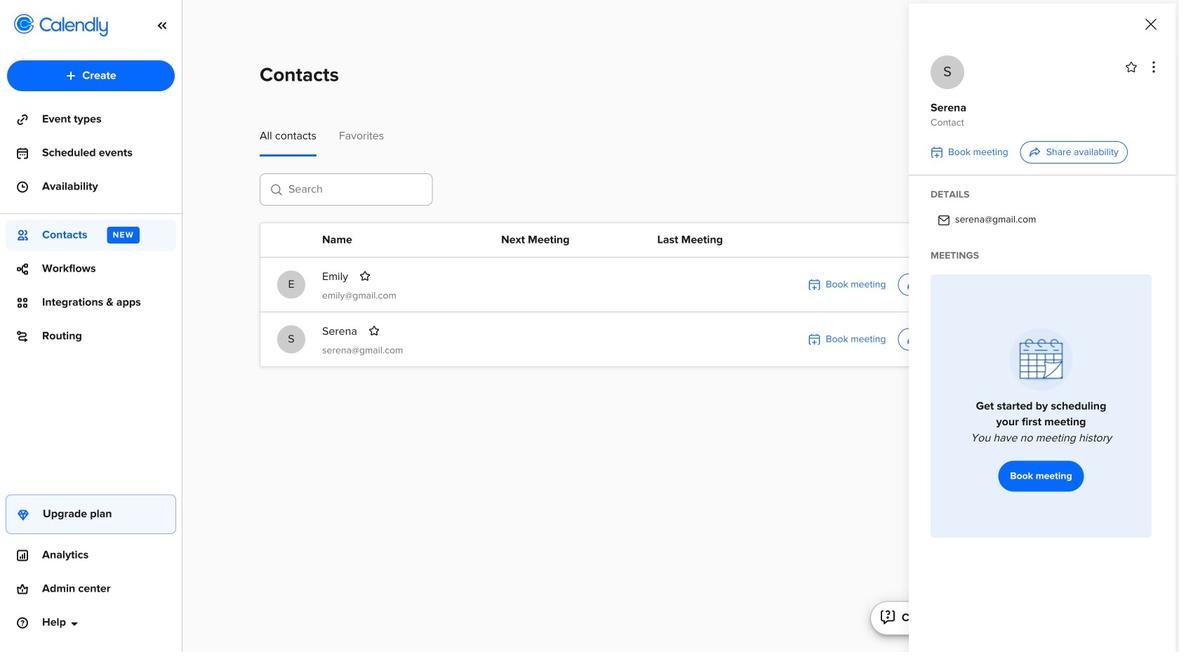Task type: locate. For each thing, give the bounding box(es) containing it.
set up the basics progress progress bar
[[1003, 614, 1045, 621]]

None search field
[[260, 174, 433, 211]]

calendly image
[[39, 17, 108, 37]]



Task type: vqa. For each thing, say whether or not it's contained in the screenshot.
THE CALENDLY IMAGE
yes



Task type: describe. For each thing, give the bounding box(es) containing it.
Search field
[[260, 174, 433, 206]]

main navigation element
[[0, 0, 183, 652]]



